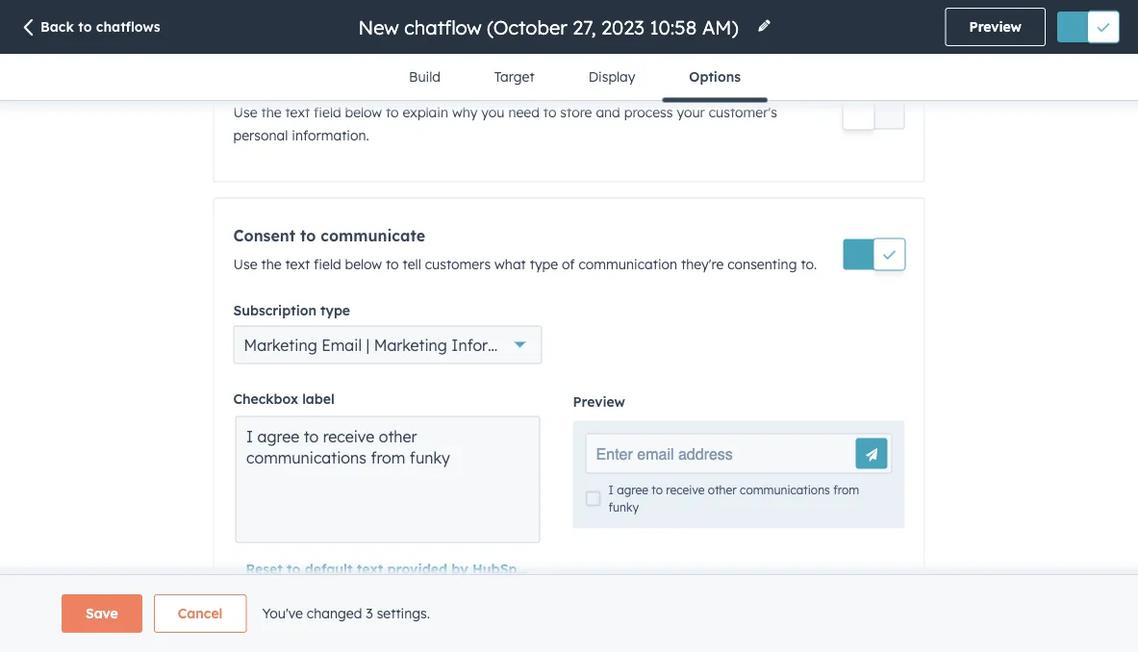 Task type: locate. For each thing, give the bounding box(es) containing it.
they're
[[681, 255, 724, 272]]

back to chatflows
[[40, 18, 160, 35]]

from
[[371, 448, 405, 467], [833, 483, 859, 498]]

0 horizontal spatial agree
[[257, 427, 299, 446]]

1 horizontal spatial i agree to receive other communications from funky
[[609, 483, 859, 515]]

i agree to receive other communications from funky down the label
[[246, 427, 450, 467]]

1 vertical spatial other
[[708, 483, 737, 498]]

None field
[[356, 14, 745, 40]]

1 vertical spatial below
[[345, 255, 382, 272]]

1 the from the top
[[261, 103, 281, 120]]

|
[[366, 335, 370, 354]]

1 vertical spatial use
[[233, 255, 257, 272]]

1 vertical spatial the
[[261, 255, 281, 272]]

the for use the text field below to tell customers what type of communication they're consenting to.
[[261, 255, 281, 272]]

type up email on the bottom left
[[320, 301, 350, 318]]

other down marketing email | marketing information on the bottom left of page
[[379, 427, 417, 446]]

0 vertical spatial preview
[[969, 18, 1022, 35]]

other
[[379, 427, 417, 446], [708, 483, 737, 498]]

what
[[495, 255, 526, 272]]

and
[[596, 103, 620, 120]]

information
[[452, 335, 539, 354]]

store
[[560, 103, 592, 120]]

display button
[[562, 54, 662, 100]]

marketing
[[244, 335, 317, 354], [374, 335, 447, 354]]

1 marketing from the left
[[244, 335, 317, 354]]

communicate
[[321, 225, 425, 245]]

0 horizontal spatial preview
[[573, 393, 625, 410]]

1 vertical spatial type
[[320, 301, 350, 318]]

0 vertical spatial i agree to receive other communications from funky
[[246, 427, 450, 467]]

type left of
[[530, 255, 558, 272]]

0 horizontal spatial funky
[[410, 448, 450, 467]]

label
[[302, 390, 335, 407]]

1 vertical spatial preview
[[573, 393, 625, 410]]

below up the information.
[[345, 103, 382, 120]]

1 use from the top
[[233, 103, 257, 120]]

2 the from the top
[[261, 255, 281, 272]]

below down communicate
[[345, 255, 382, 272]]

to right need
[[543, 103, 557, 120]]

1 horizontal spatial agree
[[617, 483, 648, 498]]

0 horizontal spatial i
[[246, 427, 253, 446]]

receive
[[323, 427, 374, 446], [666, 483, 705, 498]]

text up the information.
[[285, 103, 310, 120]]

use
[[233, 103, 257, 120], [233, 255, 257, 272]]

use inside use the text field below to explain why you need to store and process your customer's personal information.
[[233, 103, 257, 120]]

2 use from the top
[[233, 255, 257, 272]]

below inside use the text field below to explain why you need to store and process your customer's personal information.
[[345, 103, 382, 120]]

to down the label
[[304, 427, 319, 446]]

field inside use the text field below to explain why you need to store and process your customer's personal information.
[[314, 103, 341, 120]]

0 vertical spatial type
[[530, 255, 558, 272]]

1 vertical spatial funky
[[609, 500, 639, 515]]

0 vertical spatial below
[[345, 103, 382, 120]]

0 vertical spatial the
[[261, 103, 281, 120]]

type
[[530, 255, 558, 272], [320, 301, 350, 318]]

1 horizontal spatial i
[[609, 483, 614, 498]]

field down consent to communicate at the top of the page
[[314, 255, 341, 272]]

use for use the text field below to explain why you need to store and process your customer's personal information.
[[233, 103, 257, 120]]

the up personal
[[261, 103, 281, 120]]

communications down enter email address field
[[740, 483, 830, 498]]

to.
[[801, 255, 817, 272]]

text right default
[[357, 560, 383, 577]]

to
[[78, 18, 92, 35], [386, 103, 399, 120], [543, 103, 557, 120], [300, 225, 316, 245], [386, 255, 399, 272], [304, 427, 319, 446], [652, 483, 663, 498], [287, 560, 301, 577]]

options
[[689, 68, 741, 85]]

1 field from the top
[[314, 103, 341, 120]]

default
[[305, 560, 353, 577]]

I agree to receive other communications from funky text field
[[246, 426, 530, 518]]

the inside use the text field below to explain why you need to store and process your customer's personal information.
[[261, 103, 281, 120]]

hubspot
[[472, 560, 531, 577]]

agree inside i agree to receive other communications from funky text box
[[257, 427, 299, 446]]

navigation
[[382, 54, 768, 102]]

agree
[[257, 427, 299, 446], [617, 483, 648, 498]]

customer's
[[709, 103, 777, 120]]

field for explain
[[314, 103, 341, 120]]

text inside use the text field below to explain why you need to store and process your customer's personal information.
[[285, 103, 310, 120]]

0 vertical spatial field
[[314, 103, 341, 120]]

receive down enter email address field
[[666, 483, 705, 498]]

field for tell
[[314, 255, 341, 272]]

i
[[246, 427, 253, 446], [609, 483, 614, 498]]

use up personal
[[233, 103, 257, 120]]

agree down enter email address field
[[617, 483, 648, 498]]

the down consent
[[261, 255, 281, 272]]

the for use the text field below to explain why you need to store and process your customer's personal information.
[[261, 103, 281, 120]]

0 horizontal spatial communications
[[246, 448, 367, 467]]

0 vertical spatial i
[[246, 427, 253, 446]]

0 vertical spatial agree
[[257, 427, 299, 446]]

0 vertical spatial other
[[379, 427, 417, 446]]

i inside text box
[[246, 427, 253, 446]]

reset
[[246, 560, 283, 577]]

marketing email | marketing information
[[244, 335, 539, 354]]

1 horizontal spatial preview
[[969, 18, 1022, 35]]

communications
[[246, 448, 367, 467], [740, 483, 830, 498]]

i agree to receive other communications from funky down enter email address field
[[609, 483, 859, 515]]

1 horizontal spatial from
[[833, 483, 859, 498]]

1 horizontal spatial marketing
[[374, 335, 447, 354]]

use down consent
[[233, 255, 257, 272]]

you've changed 3 settings.
[[262, 605, 430, 622]]

to right reset
[[287, 560, 301, 577]]

1 vertical spatial i
[[609, 483, 614, 498]]

1 vertical spatial field
[[314, 255, 341, 272]]

1 vertical spatial receive
[[666, 483, 705, 498]]

2 field from the top
[[314, 255, 341, 272]]

other down enter email address field
[[708, 483, 737, 498]]

0 vertical spatial receive
[[323, 427, 374, 446]]

you've
[[262, 605, 303, 622]]

cancel button
[[154, 595, 247, 633]]

communications down the label
[[246, 448, 367, 467]]

1 horizontal spatial communications
[[740, 483, 830, 498]]

text inside button
[[357, 560, 383, 577]]

customers
[[425, 255, 491, 272]]

funky
[[410, 448, 450, 467], [609, 500, 639, 515]]

communications inside text box
[[246, 448, 367, 467]]

receive down the label
[[323, 427, 374, 446]]

0 vertical spatial from
[[371, 448, 405, 467]]

0 horizontal spatial i agree to receive other communications from funky
[[246, 427, 450, 467]]

explain
[[403, 103, 448, 120]]

reset to default text provided by hubspot
[[246, 560, 531, 577]]

1 below from the top
[[345, 103, 382, 120]]

0 vertical spatial communications
[[246, 448, 367, 467]]

reset to default text provided by hubspot button
[[233, 550, 542, 588]]

agree down 'checkbox label'
[[257, 427, 299, 446]]

1 horizontal spatial funky
[[609, 500, 639, 515]]

preview
[[969, 18, 1022, 35], [573, 393, 625, 410]]

email
[[322, 335, 362, 354]]

1 horizontal spatial other
[[708, 483, 737, 498]]

the
[[261, 103, 281, 120], [261, 255, 281, 272]]

subscription type
[[233, 301, 350, 318]]

field up the information.
[[314, 103, 341, 120]]

1 vertical spatial agree
[[617, 483, 648, 498]]

0 horizontal spatial receive
[[323, 427, 374, 446]]

0 horizontal spatial from
[[371, 448, 405, 467]]

field
[[314, 103, 341, 120], [314, 255, 341, 272]]

communication
[[579, 255, 677, 272]]

i agree to receive other communications from funky inside text box
[[246, 427, 450, 467]]

need
[[508, 103, 540, 120]]

below
[[345, 103, 382, 120], [345, 255, 382, 272]]

0 horizontal spatial marketing
[[244, 335, 317, 354]]

consent
[[233, 225, 295, 245]]

checkbox label
[[233, 390, 335, 407]]

1 horizontal spatial receive
[[666, 483, 705, 498]]

0 vertical spatial use
[[233, 103, 257, 120]]

marketing right |
[[374, 335, 447, 354]]

i agree to receive other communications from funky
[[246, 427, 450, 467], [609, 483, 859, 515]]

marketing down subscription
[[244, 335, 317, 354]]

0 horizontal spatial other
[[379, 427, 417, 446]]

text down consent to communicate at the top of the page
[[285, 255, 310, 272]]

2 below from the top
[[345, 255, 382, 272]]

0 vertical spatial text
[[285, 103, 310, 120]]

1 vertical spatial text
[[285, 255, 310, 272]]

below for explain
[[345, 103, 382, 120]]

text
[[285, 103, 310, 120], [285, 255, 310, 272], [357, 560, 383, 577]]

2 vertical spatial text
[[357, 560, 383, 577]]

your
[[677, 103, 705, 120]]

0 vertical spatial funky
[[410, 448, 450, 467]]

information.
[[292, 126, 369, 143]]



Task type: vqa. For each thing, say whether or not it's contained in the screenshot.
Store
yes



Task type: describe. For each thing, give the bounding box(es) containing it.
to down enter email address field
[[652, 483, 663, 498]]

text for use the text field below to tell customers what type of communication they're consenting to.
[[285, 255, 310, 272]]

preview inside button
[[969, 18, 1022, 35]]

to inside text box
[[304, 427, 319, 446]]

marketing email | marketing information button
[[233, 326, 542, 364]]

options button
[[662, 54, 768, 102]]

consent to communicate
[[233, 225, 425, 245]]

navigation containing build
[[382, 54, 768, 102]]

build
[[409, 68, 441, 85]]

process
[[624, 103, 673, 120]]

save button
[[62, 595, 142, 633]]

consenting
[[728, 255, 797, 272]]

use the text field below to explain why you need to store and process your customer's personal information.
[[233, 103, 777, 143]]

Enter email address field
[[586, 435, 856, 473]]

changed
[[307, 605, 362, 622]]

save
[[86, 605, 118, 622]]

0 horizontal spatial type
[[320, 301, 350, 318]]

2 marketing from the left
[[374, 335, 447, 354]]

other inside text box
[[379, 427, 417, 446]]

to right back
[[78, 18, 92, 35]]

provided
[[387, 560, 447, 577]]

chatflows
[[96, 18, 160, 35]]

text for use the text field below to explain why you need to store and process your customer's personal information.
[[285, 103, 310, 120]]

cancel
[[178, 605, 223, 622]]

use the text field below to tell customers what type of communication they're consenting to.
[[233, 255, 817, 272]]

you
[[481, 103, 505, 120]]

back to chatflows button
[[19, 18, 160, 39]]

to right consent
[[300, 225, 316, 245]]

1 vertical spatial communications
[[740, 483, 830, 498]]

use for use the text field below to tell customers what type of communication they're consenting to.
[[233, 255, 257, 272]]

to left tell on the left top of the page
[[386, 255, 399, 272]]

tell
[[403, 255, 421, 272]]

from inside text box
[[371, 448, 405, 467]]

preview button
[[945, 8, 1046, 46]]

display
[[588, 68, 635, 85]]

settings.
[[377, 605, 430, 622]]

to left explain on the left of page
[[386, 103, 399, 120]]

personal
[[233, 126, 288, 143]]

below for tell
[[345, 255, 382, 272]]

1 horizontal spatial type
[[530, 255, 558, 272]]

subscription
[[233, 301, 317, 318]]

build button
[[382, 54, 467, 100]]

1 vertical spatial from
[[833, 483, 859, 498]]

why
[[452, 103, 478, 120]]

3
[[366, 605, 373, 622]]

target
[[494, 68, 535, 85]]

1 vertical spatial i agree to receive other communications from funky
[[609, 483, 859, 515]]

checkbox
[[233, 390, 298, 407]]

target button
[[467, 54, 562, 100]]

receive inside text box
[[323, 427, 374, 446]]

by
[[452, 560, 468, 577]]

funky inside text box
[[410, 448, 450, 467]]

of
[[562, 255, 575, 272]]

back
[[40, 18, 74, 35]]



